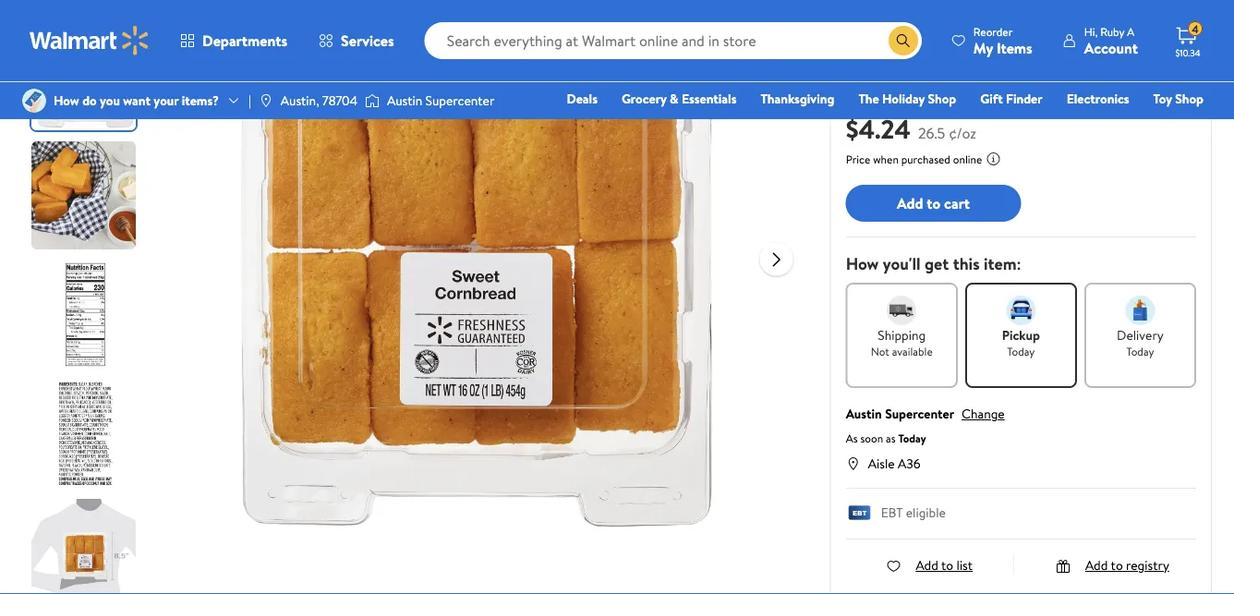 Task type: describe. For each thing, give the bounding box(es) containing it.
freshness guaranteed mini sweet cornbread , 16 oz, 8 count - image 5 of 6 image
[[31, 499, 140, 594]]

|
[[249, 91, 251, 109]]

how you'll get this item:
[[846, 252, 1022, 275]]

freshness guaranteed mini sweet cornbread , 16 oz, 8 count
[[846, 20, 1117, 74]]

a
[[1127, 24, 1135, 39]]

gift
[[980, 90, 1003, 108]]

toy shop home
[[866, 90, 1204, 134]]

not
[[871, 343, 890, 359]]

add to registry button
[[1056, 556, 1170, 574]]

guaranteed
[[929, 20, 1024, 46]]

next media item image
[[766, 248, 788, 270]]

add to registry
[[1085, 556, 1170, 574]]

change button
[[962, 405, 1005, 423]]

get
[[925, 252, 949, 275]]

add to list
[[916, 556, 973, 574]]

delivery today
[[1117, 326, 1164, 359]]

add for add to cart
[[897, 193, 923, 213]]

shipping not available
[[871, 326, 933, 359]]

pickup today
[[1002, 326, 1040, 359]]

today inside austin supercenter change as soon as today
[[898, 431, 926, 446]]

electronics
[[1067, 90, 1129, 108]]

count
[[1009, 48, 1059, 74]]

reviews
[[949, 79, 985, 94]]

price when purchased online
[[846, 152, 982, 167]]

thanksgiving
[[761, 90, 835, 108]]

holiday
[[882, 90, 925, 108]]

delivery
[[1117, 326, 1164, 344]]

freshness guaranteed mini sweet cornbread , 16 oz, 8 count - image 4 of 6 image
[[31, 380, 140, 488]]

deals link
[[558, 89, 606, 109]]

home
[[866, 115, 900, 134]]

today for delivery
[[1127, 343, 1154, 359]]

8
[[994, 48, 1004, 74]]

items?
[[182, 91, 219, 109]]

you'll
[[883, 252, 921, 275]]

(3.4) 261 reviews
[[905, 79, 985, 94]]

eligible
[[906, 504, 946, 522]]

one debit
[[1062, 115, 1125, 134]]

austin for austin supercenter change as soon as today
[[846, 405, 882, 423]]

how do you want your items?
[[54, 91, 219, 109]]

$4.24 26.5 ¢/oz
[[846, 110, 976, 146]]

shop inside toy shop home
[[1175, 90, 1204, 108]]

aisle a36
[[868, 454, 921, 472]]

a36
[[898, 454, 921, 472]]

soon
[[860, 431, 883, 446]]

grocery
[[622, 90, 667, 108]]

aisle
[[868, 454, 895, 472]]

price
[[846, 152, 871, 167]]

add for add to registry
[[1085, 556, 1108, 574]]

add to cart
[[897, 193, 970, 213]]

items
[[997, 37, 1033, 58]]

list
[[957, 556, 973, 574]]

finder
[[1006, 90, 1043, 108]]

electronics link
[[1058, 89, 1138, 109]]

freshness
[[846, 20, 925, 46]]

austin supercenter change as soon as today
[[846, 405, 1005, 446]]

freshness guaranteed mini sweet cornbread , 16 oz, 8 count - image 2 of 6 image
[[31, 141, 140, 249]]

home link
[[858, 115, 908, 134]]

to for cart
[[927, 193, 941, 213]]

to for registry
[[1111, 556, 1123, 574]]

zoom image modal image
[[764, 26, 786, 48]]

mini
[[1028, 20, 1064, 46]]

your
[[154, 91, 179, 109]]

do
[[82, 91, 97, 109]]

intent image for shipping image
[[887, 296, 917, 325]]

how for how do you want your items?
[[54, 91, 79, 109]]

the
[[859, 90, 879, 108]]

 image for austin supercenter
[[365, 91, 380, 110]]

when
[[873, 152, 899, 167]]

to for list
[[941, 556, 954, 574]]

today for pickup
[[1007, 343, 1035, 359]]

fashion
[[924, 115, 967, 134]]

deals
[[567, 90, 598, 108]]

registry link
[[983, 115, 1047, 134]]

pickup
[[1002, 326, 1040, 344]]

walmart image
[[30, 26, 150, 55]]

(3.4)
[[905, 79, 927, 94]]

Walmart Site-Wide search field
[[425, 22, 922, 59]]



Task type: vqa. For each thing, say whether or not it's contained in the screenshot.
bottommost How
yes



Task type: locate. For each thing, give the bounding box(es) containing it.
toy
[[1154, 90, 1172, 108]]

2 horizontal spatial today
[[1127, 343, 1154, 359]]

how for how you'll get this item:
[[846, 252, 879, 275]]

supercenter for austin supercenter change as soon as today
[[885, 405, 954, 423]]

0 horizontal spatial  image
[[22, 89, 46, 113]]

to left list
[[941, 556, 954, 574]]

today down intent image for pickup
[[1007, 343, 1035, 359]]

0 horizontal spatial austin
[[387, 91, 422, 109]]

supercenter
[[426, 91, 495, 109], [885, 405, 954, 423]]

departments button
[[164, 18, 303, 63]]

grocery & essentials link
[[613, 89, 745, 109]]

austin for austin supercenter
[[387, 91, 422, 109]]

today down intent image for delivery
[[1127, 343, 1154, 359]]

the holiday shop link
[[850, 89, 965, 109]]

add
[[897, 193, 923, 213], [916, 556, 939, 574], [1085, 556, 1108, 574]]

Search search field
[[425, 22, 922, 59]]

walmart+
[[1149, 115, 1204, 134]]

freshness guaranteed mini sweet cornbread , 16 oz, 8 count - image 3 of 6 image
[[31, 261, 140, 369]]

add down price when purchased online
[[897, 193, 923, 213]]

0 horizontal spatial to
[[927, 193, 941, 213]]

you
[[100, 91, 120, 109]]

2 horizontal spatial to
[[1111, 556, 1123, 574]]

1 vertical spatial how
[[846, 252, 879, 275]]

 image
[[22, 89, 46, 113], [365, 91, 380, 110], [259, 93, 273, 108]]

261
[[931, 79, 946, 94]]

78704
[[322, 91, 358, 109]]

walmart+ link
[[1140, 115, 1212, 134]]

0 vertical spatial supercenter
[[426, 91, 495, 109]]

0 vertical spatial how
[[54, 91, 79, 109]]

16
[[946, 48, 963, 74]]

as
[[886, 431, 896, 446]]

0 vertical spatial austin
[[387, 91, 422, 109]]

how
[[54, 91, 79, 109], [846, 252, 879, 275]]

debit
[[1093, 115, 1125, 134]]

hi,
[[1084, 24, 1098, 39]]

sweet
[[1068, 20, 1117, 46]]

cart
[[944, 193, 970, 213]]

add for add to list
[[916, 556, 939, 574]]

this
[[953, 252, 980, 275]]

 image for how do you want your items?
[[22, 89, 46, 113]]

austin,
[[281, 91, 319, 109]]

 image right |
[[259, 93, 273, 108]]

online
[[953, 152, 982, 167]]

essentials
[[682, 90, 737, 108]]

2 shop from the left
[[1175, 90, 1204, 108]]

1 shop from the left
[[928, 90, 956, 108]]

reorder
[[974, 24, 1013, 39]]

26.5
[[918, 122, 945, 143]]

$4.24
[[846, 110, 911, 146]]

legal information image
[[986, 152, 1001, 166]]

supercenter inside austin supercenter change as soon as today
[[885, 405, 954, 423]]

1 horizontal spatial shop
[[1175, 90, 1204, 108]]

change
[[962, 405, 1005, 423]]

shop right toy
[[1175, 90, 1204, 108]]

today right as
[[898, 431, 926, 446]]

1 horizontal spatial supercenter
[[885, 405, 954, 423]]

shipping
[[878, 326, 926, 344]]

registry
[[1126, 556, 1170, 574]]

2 horizontal spatial  image
[[365, 91, 380, 110]]

today inside pickup today
[[1007, 343, 1035, 359]]

fashion link
[[916, 115, 975, 134]]

ruby
[[1101, 24, 1125, 39]]

supercenter for austin supercenter
[[426, 91, 495, 109]]

0 horizontal spatial today
[[898, 431, 926, 446]]

1 horizontal spatial how
[[846, 252, 879, 275]]

my
[[974, 37, 993, 58]]

1 horizontal spatial  image
[[259, 93, 273, 108]]

ebt image
[[846, 505, 874, 524]]

account
[[1084, 37, 1138, 58]]

austin
[[387, 91, 422, 109], [846, 405, 882, 423]]

$10.34
[[1176, 46, 1201, 59]]

today
[[1007, 343, 1035, 359], [1127, 343, 1154, 359], [898, 431, 926, 446]]

toy shop link
[[1145, 89, 1212, 109]]

0 horizontal spatial shop
[[928, 90, 956, 108]]

reorder my items
[[974, 24, 1033, 58]]

to inside add to cart button
[[927, 193, 941, 213]]

search icon image
[[896, 33, 911, 48]]

item:
[[984, 252, 1022, 275]]

ebt eligible
[[881, 504, 946, 522]]

austin right 78704 at the left top
[[387, 91, 422, 109]]

services
[[341, 30, 394, 51]]

thanksgiving link
[[752, 89, 843, 109]]

as
[[846, 431, 858, 446]]

the holiday shop
[[859, 90, 956, 108]]

 image for austin, 78704
[[259, 93, 273, 108]]

how left do
[[54, 91, 79, 109]]

austin supercenter
[[387, 91, 495, 109]]

hi, ruby a account
[[1084, 24, 1138, 58]]

grocery & essentials
[[622, 90, 737, 108]]

want
[[123, 91, 151, 109]]

austin inside austin supercenter change as soon as today
[[846, 405, 882, 423]]

austin up soon
[[846, 405, 882, 423]]

1 horizontal spatial austin
[[846, 405, 882, 423]]

¢/oz
[[949, 122, 976, 143]]

clear search field text image
[[866, 33, 881, 48]]

1 vertical spatial austin
[[846, 405, 882, 423]]

shop up fashion link
[[928, 90, 956, 108]]

services button
[[303, 18, 410, 63]]

gift finder
[[980, 90, 1043, 108]]

0 horizontal spatial supercenter
[[426, 91, 495, 109]]

one
[[1062, 115, 1090, 134]]

one debit link
[[1054, 115, 1133, 134]]

today inside delivery today
[[1127, 343, 1154, 359]]

&
[[670, 90, 679, 108]]

1 vertical spatial supercenter
[[885, 405, 954, 423]]

how left the you'll
[[846, 252, 879, 275]]

add left registry
[[1085, 556, 1108, 574]]

add to cart button
[[846, 185, 1021, 222]]

to left cart
[[927, 193, 941, 213]]

intent image for delivery image
[[1126, 296, 1155, 325]]

261 reviews link
[[927, 79, 985, 94]]

 image right 78704 at the left top
[[365, 91, 380, 110]]

 image left do
[[22, 89, 46, 113]]

purchased
[[901, 152, 951, 167]]

ebt
[[881, 504, 903, 522]]

intent image for pickup image
[[1006, 296, 1036, 325]]

available
[[892, 343, 933, 359]]

0 horizontal spatial how
[[54, 91, 79, 109]]

,
[[936, 48, 941, 74]]

1 horizontal spatial today
[[1007, 343, 1035, 359]]

departments
[[202, 30, 287, 51]]

gift finder link
[[972, 89, 1051, 109]]

1 horizontal spatial to
[[941, 556, 954, 574]]

austin, 78704
[[281, 91, 358, 109]]

freshness guaranteed mini sweet cornbread , 16 oz, 8 count image
[[208, 0, 745, 567]]

to left registry
[[1111, 556, 1123, 574]]

add left list
[[916, 556, 939, 574]]

freshness guaranteed mini sweet cornbread , 16 oz, 8 count - image 1 of 6 image
[[31, 22, 140, 130]]

add to list button
[[886, 556, 973, 574]]

add inside button
[[897, 193, 923, 213]]



